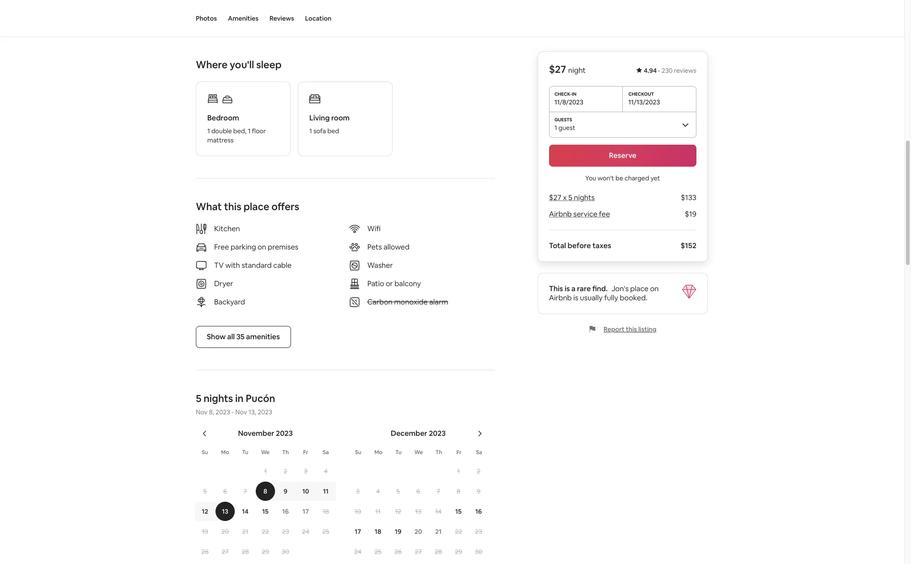 Task type: locate. For each thing, give the bounding box(es) containing it.
show left the all
[[207, 332, 226, 342]]

backyard
[[214, 297, 245, 307]]

0 horizontal spatial 28 button
[[235, 542, 255, 561]]

tu down november
[[242, 449, 249, 456]]

2 button
[[276, 462, 296, 481], [469, 462, 489, 481]]

10 button
[[296, 482, 316, 501], [348, 502, 368, 521]]

14 for 1st 14 button from the left
[[242, 507, 249, 516]]

12 button
[[195, 502, 215, 521], [388, 502, 408, 521]]

17
[[303, 507, 309, 516], [355, 527, 361, 536]]

1 vertical spatial 3 button
[[348, 482, 368, 501]]

0 vertical spatial 24 button
[[296, 522, 316, 541]]

2 13 button from the left
[[408, 502, 429, 521]]

13 for second 13 button
[[415, 507, 422, 516]]

or
[[386, 279, 393, 288]]

nov left 8, at left
[[196, 408, 208, 416]]

$27 left x
[[549, 193, 562, 202]]

18 button
[[316, 502, 336, 521], [368, 522, 388, 541]]

2 29 button from the left
[[449, 542, 469, 561]]

we down the november 2023
[[261, 449, 270, 456]]

0 horizontal spatial 22
[[262, 527, 269, 536]]

total before taxes
[[549, 241, 612, 250]]

2 28 from the left
[[435, 548, 442, 556]]

0 horizontal spatial 18 button
[[316, 502, 336, 521]]

0 horizontal spatial 7 button
[[235, 482, 255, 501]]

1 9 from the left
[[284, 487, 288, 495]]

1 horizontal spatial 30
[[475, 548, 483, 556]]

0 horizontal spatial 16
[[282, 507, 289, 516]]

1 horizontal spatial 14
[[435, 507, 442, 516]]

is left 'a'
[[565, 284, 570, 293]]

2 button for december 2023
[[469, 462, 489, 481]]

1 vertical spatial 4 button
[[368, 482, 388, 501]]

tv with standard cable
[[214, 261, 292, 270]]

1 28 from the left
[[242, 548, 249, 556]]

2 30 button from the left
[[469, 542, 489, 561]]

2 7 button from the left
[[429, 482, 449, 501]]

2 30 from the left
[[475, 548, 483, 556]]

20
[[222, 527, 229, 536], [415, 527, 422, 536]]

1 26 button from the left
[[195, 542, 215, 561]]

1 horizontal spatial fr
[[457, 449, 462, 456]]

on right parking
[[258, 242, 266, 252]]

0 horizontal spatial 4 button
[[316, 462, 336, 481]]

show inside button
[[207, 332, 226, 342]]

22 button
[[255, 522, 276, 541], [449, 522, 469, 541]]

0 horizontal spatial 26 button
[[195, 542, 215, 561]]

14
[[242, 507, 249, 516], [435, 507, 442, 516]]

1 vertical spatial show
[[207, 332, 226, 342]]

1 su from the left
[[202, 449, 208, 456]]

1 horizontal spatial 26 button
[[388, 542, 408, 561]]

we down december 2023
[[415, 449, 423, 456]]

nov right -
[[235, 408, 247, 416]]

1 horizontal spatial 1 button
[[449, 462, 469, 481]]

nights up service
[[574, 193, 595, 202]]

1 9 button from the left
[[276, 482, 296, 501]]

0 vertical spatial airbnb
[[549, 209, 572, 219]]

parking
[[231, 242, 256, 252]]

1 horizontal spatial 26
[[395, 548, 402, 556]]

is left usually
[[574, 293, 579, 303]]

0 horizontal spatial 27
[[222, 548, 229, 556]]

2 13 from the left
[[415, 507, 422, 516]]

1 21 from the left
[[242, 527, 249, 536]]

26 for first 26 button from right
[[395, 548, 402, 556]]

1 vertical spatial place
[[631, 284, 649, 293]]

usually
[[580, 293, 603, 303]]

0 vertical spatial $27
[[549, 63, 566, 76]]

location
[[305, 14, 332, 22]]

0 horizontal spatial 20
[[222, 527, 229, 536]]

this left listing
[[626, 325, 637, 333]]

1 horizontal spatial 2
[[477, 467, 481, 475]]

in
[[235, 392, 244, 405]]

1 we from the left
[[261, 449, 270, 456]]

0 vertical spatial 10 button
[[296, 482, 316, 501]]

1 $27 from the top
[[549, 63, 566, 76]]

x
[[563, 193, 567, 202]]

2 6 from the left
[[417, 487, 420, 495]]

22
[[262, 527, 269, 536], [455, 527, 462, 536]]

15
[[262, 507, 269, 516], [456, 507, 462, 516]]

1 23 from the left
[[282, 527, 289, 536]]

1 horizontal spatial 6 button
[[408, 482, 429, 501]]

0 horizontal spatial 6 button
[[215, 482, 235, 501]]

show for show all 35 amenities
[[207, 332, 226, 342]]

1 vertical spatial 24
[[354, 548, 362, 556]]

1 horizontal spatial 15 button
[[449, 502, 469, 521]]

13
[[222, 507, 228, 516], [415, 507, 422, 516]]

1 19 button from the left
[[195, 522, 215, 541]]

th down december 2023
[[436, 449, 442, 456]]

on
[[258, 242, 266, 252], [650, 284, 659, 293]]

0 horizontal spatial 18
[[323, 507, 329, 516]]

0 horizontal spatial 5 button
[[195, 482, 215, 501]]

0 horizontal spatial 12 button
[[195, 502, 215, 521]]

$27 left night
[[549, 63, 566, 76]]

2 fr from the left
[[457, 449, 462, 456]]

1 27 from the left
[[222, 548, 229, 556]]

1 27 button from the left
[[215, 542, 235, 561]]

18 for 18 button to the top
[[323, 507, 329, 516]]

1 vertical spatial 17
[[355, 527, 361, 536]]

1 13 from the left
[[222, 507, 228, 516]]

1 22 from the left
[[262, 527, 269, 536]]

carbon monoxide alarm
[[367, 297, 448, 307]]

1 horizontal spatial 19
[[395, 527, 402, 536]]

1 horizontal spatial 12 button
[[388, 502, 408, 521]]

0 horizontal spatial 22 button
[[255, 522, 276, 541]]

2 15 from the left
[[456, 507, 462, 516]]

0 horizontal spatial 11 button
[[316, 482, 336, 501]]

1 horizontal spatial 8
[[457, 487, 461, 495]]

reviews button
[[270, 0, 294, 37]]

0 vertical spatial 10
[[302, 487, 309, 495]]

1 horizontal spatial 28
[[435, 548, 442, 556]]

19 for second 19 button from right
[[202, 527, 208, 536]]

0 horizontal spatial 21
[[242, 527, 249, 536]]

2023 right december
[[429, 429, 446, 438]]

1 2 from the left
[[284, 467, 288, 475]]

this up kitchen
[[224, 200, 242, 213]]

tu down december
[[396, 449, 402, 456]]

1 horizontal spatial on
[[650, 284, 659, 293]]

27 for first 27 button from the right
[[415, 548, 422, 556]]

1 horizontal spatial 16 button
[[469, 502, 489, 521]]

19
[[202, 527, 208, 536], [395, 527, 402, 536]]

0 horizontal spatial th
[[282, 449, 289, 456]]

1 horizontal spatial 17 button
[[348, 522, 368, 541]]

1 horizontal spatial 8 button
[[449, 482, 469, 501]]

2 for november 2023
[[284, 467, 288, 475]]

pets allowed
[[367, 242, 410, 252]]

nov
[[196, 408, 208, 416], [235, 408, 247, 416]]

nights
[[574, 193, 595, 202], [204, 392, 233, 405]]

1 6 from the left
[[223, 487, 227, 495]]

1 vertical spatial 10
[[355, 507, 361, 516]]

show for show more
[[196, 5, 215, 14]]

on for place
[[650, 284, 659, 293]]

1 vertical spatial 11 button
[[368, 502, 388, 521]]

1 horizontal spatial 3 button
[[348, 482, 368, 501]]

1 horizontal spatial 29
[[455, 548, 462, 556]]

1 horizontal spatial 19 button
[[388, 522, 408, 541]]

25
[[322, 527, 330, 536], [375, 548, 382, 556]]

2 21 from the left
[[435, 527, 442, 536]]

1 19 from the left
[[202, 527, 208, 536]]

27
[[222, 548, 229, 556], [415, 548, 422, 556]]

0 vertical spatial nights
[[574, 193, 595, 202]]

2 14 from the left
[[435, 507, 442, 516]]

0 horizontal spatial 2 button
[[276, 462, 296, 481]]

fully
[[605, 293, 619, 303]]

1 vertical spatial 3
[[356, 487, 360, 495]]

23
[[282, 527, 289, 536], [475, 527, 483, 536]]

place right jon's
[[631, 284, 649, 293]]

2 1 button from the left
[[449, 462, 469, 481]]

1 button for december 2023
[[449, 462, 469, 481]]

·
[[658, 66, 660, 75]]

16
[[282, 507, 289, 516], [476, 507, 482, 516]]

0 horizontal spatial 13
[[222, 507, 228, 516]]

2
[[284, 467, 288, 475], [477, 467, 481, 475]]

on right booked.
[[650, 284, 659, 293]]

1 26 from the left
[[201, 548, 209, 556]]

0 vertical spatial 18
[[323, 507, 329, 516]]

25 for the left 25 button
[[322, 527, 330, 536]]

7 button
[[235, 482, 255, 501], [429, 482, 449, 501]]

reviews
[[270, 14, 294, 22]]

1 horizontal spatial 11
[[376, 507, 381, 516]]

2 nov from the left
[[235, 408, 247, 416]]

jon's place on airbnb is usually fully booked.
[[549, 284, 659, 303]]

0 horizontal spatial sa
[[323, 449, 329, 456]]

2 airbnb from the top
[[549, 293, 572, 303]]

sleep
[[256, 58, 282, 71]]

1 vertical spatial airbnb
[[549, 293, 572, 303]]

2 26 button from the left
[[388, 542, 408, 561]]

0 horizontal spatial 30
[[282, 548, 289, 556]]

15 button
[[255, 502, 276, 521], [449, 502, 469, 521]]

24 button
[[296, 522, 316, 541], [348, 542, 368, 561]]

2 2 button from the left
[[469, 462, 489, 481]]

2 20 from the left
[[415, 527, 422, 536]]

november 2023
[[238, 429, 293, 438]]

tv
[[214, 261, 224, 270]]

bedroom
[[207, 113, 239, 123]]

0 horizontal spatial 15 button
[[255, 502, 276, 521]]

calendar application
[[185, 419, 803, 564]]

2023 right 13,
[[258, 408, 272, 416]]

2 sa from the left
[[476, 449, 482, 456]]

1
[[555, 124, 557, 132], [207, 127, 210, 135], [248, 127, 251, 135], [310, 127, 312, 135], [264, 467, 267, 475], [457, 467, 460, 475]]

1 horizontal spatial 16
[[476, 507, 482, 516]]

show all 35 amenities
[[207, 332, 280, 342]]

20 button
[[215, 522, 235, 541], [408, 522, 429, 541]]

1 12 from the left
[[202, 507, 208, 516]]

1 inside popup button
[[555, 124, 557, 132]]

1 horizontal spatial 25 button
[[368, 542, 388, 561]]

26
[[201, 548, 209, 556], [395, 548, 402, 556]]

0 horizontal spatial fr
[[303, 449, 308, 456]]

0 horizontal spatial 12
[[202, 507, 208, 516]]

where you'll sleep
[[196, 58, 282, 71]]

1 8 button from the left
[[255, 482, 276, 501]]

18 for the bottommost 18 button
[[375, 527, 381, 536]]

1 button
[[255, 462, 276, 481], [449, 462, 469, 481]]

0 horizontal spatial tu
[[242, 449, 249, 456]]

0 horizontal spatial on
[[258, 242, 266, 252]]

1 2 button from the left
[[276, 462, 296, 481]]

0 vertical spatial this
[[224, 200, 242, 213]]

on for parking
[[258, 242, 266, 252]]

place left offers
[[244, 200, 269, 213]]

place
[[244, 200, 269, 213], [631, 284, 649, 293]]

th down the november 2023
[[282, 449, 289, 456]]

30 for 2nd 30 button from the right
[[282, 548, 289, 556]]

1 button for november 2023
[[255, 462, 276, 481]]

2 22 button from the left
[[449, 522, 469, 541]]

2 15 button from the left
[[449, 502, 469, 521]]

2 we from the left
[[415, 449, 423, 456]]

2 9 button from the left
[[469, 482, 489, 501]]

1 vertical spatial this
[[626, 325, 637, 333]]

1 13 button from the left
[[215, 502, 235, 521]]

1 vertical spatial $27
[[549, 193, 562, 202]]

2 2 from the left
[[477, 467, 481, 475]]

5 button
[[195, 482, 215, 501], [388, 482, 408, 501]]

airbnb down x
[[549, 209, 572, 219]]

1 1 button from the left
[[255, 462, 276, 481]]

0 vertical spatial on
[[258, 242, 266, 252]]

0 vertical spatial 17 button
[[296, 502, 316, 521]]

report this listing
[[604, 325, 657, 333]]

1 tu from the left
[[242, 449, 249, 456]]

0 vertical spatial 25
[[322, 527, 330, 536]]

0 horizontal spatial 1 button
[[255, 462, 276, 481]]

1 14 from the left
[[242, 507, 249, 516]]

2 23 button from the left
[[469, 522, 489, 541]]

0 horizontal spatial 25
[[322, 527, 330, 536]]

2 19 button from the left
[[388, 522, 408, 541]]

airbnb left rare
[[549, 293, 572, 303]]

2 16 from the left
[[476, 507, 482, 516]]

18
[[323, 507, 329, 516], [375, 527, 381, 536]]

1 horizontal spatial 21 button
[[429, 522, 449, 541]]

29
[[262, 548, 269, 556], [455, 548, 462, 556]]

1 horizontal spatial 11 button
[[368, 502, 388, 521]]

1 horizontal spatial place
[[631, 284, 649, 293]]

show left more
[[196, 5, 215, 14]]

amenities button
[[228, 0, 259, 37]]

1 20 from the left
[[222, 527, 229, 536]]

20 for second "20" button from left
[[415, 527, 422, 536]]

2 27 from the left
[[415, 548, 422, 556]]

nights up 8, at left
[[204, 392, 233, 405]]

$152
[[681, 241, 697, 250]]

1 horizontal spatial 13 button
[[408, 502, 429, 521]]

2 23 from the left
[[475, 527, 483, 536]]

1 horizontal spatial mo
[[375, 449, 383, 456]]

5
[[569, 193, 573, 202], [196, 392, 202, 405], [203, 487, 207, 495], [397, 487, 400, 495]]

2 button for november 2023
[[276, 462, 296, 481]]

2 $27 from the top
[[549, 193, 562, 202]]

1 horizontal spatial 24
[[354, 548, 362, 556]]

1 29 button from the left
[[255, 542, 276, 561]]

25 button
[[316, 522, 336, 541], [368, 542, 388, 561]]

1 horizontal spatial 23
[[475, 527, 483, 536]]

0 horizontal spatial 20 button
[[215, 522, 235, 541]]

this
[[224, 200, 242, 213], [626, 325, 637, 333]]

0 horizontal spatial 16 button
[[276, 502, 296, 521]]

8,
[[209, 408, 214, 416]]

2 8 button from the left
[[449, 482, 469, 501]]

airbnb inside jon's place on airbnb is usually fully booked.
[[549, 293, 572, 303]]

21 button
[[235, 522, 255, 541], [429, 522, 449, 541]]

2 26 from the left
[[395, 548, 402, 556]]

1 horizontal spatial 15
[[456, 507, 462, 516]]

we
[[261, 449, 270, 456], [415, 449, 423, 456]]

$27 for $27 night
[[549, 63, 566, 76]]

airbnb service fee button
[[549, 209, 610, 219]]

3
[[304, 467, 308, 475], [356, 487, 360, 495]]

1 horizontal spatial 4
[[376, 487, 380, 495]]

2 12 from the left
[[395, 507, 401, 516]]

1 horizontal spatial 7
[[437, 487, 440, 495]]

amenities
[[228, 14, 259, 22]]

8 button
[[255, 482, 276, 501], [449, 482, 469, 501]]

28 button
[[235, 542, 255, 561], [429, 542, 449, 561]]

1 horizontal spatial 18 button
[[368, 522, 388, 541]]

0 horizontal spatial this
[[224, 200, 242, 213]]

26 button
[[195, 542, 215, 561], [388, 542, 408, 561]]

2 6 button from the left
[[408, 482, 429, 501]]

17 for bottommost 17 button
[[355, 527, 361, 536]]

0 horizontal spatial 13 button
[[215, 502, 235, 521]]

mo
[[221, 449, 229, 456], [375, 449, 383, 456]]

listing
[[639, 325, 657, 333]]

0 horizontal spatial 3
[[304, 467, 308, 475]]

on inside jon's place on airbnb is usually fully booked.
[[650, 284, 659, 293]]

14 for 1st 14 button from right
[[435, 507, 442, 516]]

5 nights in pucón nov 8, 2023 - nov 13, 2023
[[196, 392, 275, 416]]

1 7 button from the left
[[235, 482, 255, 501]]

13 button
[[215, 502, 235, 521], [408, 502, 429, 521]]

2 19 from the left
[[395, 527, 402, 536]]

21
[[242, 527, 249, 536], [435, 527, 442, 536]]

30 for 1st 30 button from right
[[475, 548, 483, 556]]

11
[[323, 487, 329, 495], [376, 507, 381, 516]]



Task type: describe. For each thing, give the bounding box(es) containing it.
2023 left -
[[216, 408, 230, 416]]

floor
[[252, 127, 266, 135]]

december
[[391, 429, 428, 438]]

where
[[196, 58, 228, 71]]

you'll
[[230, 58, 254, 71]]

$133
[[681, 193, 697, 202]]

2 14 button from the left
[[429, 502, 449, 521]]

0 horizontal spatial 17 button
[[296, 502, 316, 521]]

1 16 from the left
[[282, 507, 289, 516]]

november
[[238, 429, 274, 438]]

total
[[549, 241, 566, 250]]

4.94
[[644, 66, 657, 75]]

patio
[[367, 279, 384, 288]]

bed
[[328, 127, 339, 135]]

4.94 · 230 reviews
[[644, 66, 697, 75]]

fee
[[599, 209, 610, 219]]

mattress
[[207, 136, 234, 144]]

taxes
[[593, 241, 612, 250]]

1 horizontal spatial 10
[[355, 507, 361, 516]]

patio or balcony
[[367, 279, 421, 288]]

2 9 from the left
[[477, 487, 481, 495]]

1 vertical spatial 24 button
[[348, 542, 368, 561]]

1 vertical spatial 17 button
[[348, 522, 368, 541]]

1 8 from the left
[[264, 487, 267, 495]]

23 for first 23 button from the right
[[475, 527, 483, 536]]

2 tu from the left
[[396, 449, 402, 456]]

2 28 button from the left
[[429, 542, 449, 561]]

0 horizontal spatial 24 button
[[296, 522, 316, 541]]

1 20 button from the left
[[215, 522, 235, 541]]

0 vertical spatial 3
[[304, 467, 308, 475]]

offers
[[272, 200, 300, 213]]

1 guest
[[555, 124, 576, 132]]

0 vertical spatial 18 button
[[316, 502, 336, 521]]

reserve
[[609, 151, 637, 160]]

1 7 from the left
[[244, 487, 247, 495]]

-
[[232, 408, 234, 416]]

2023 right november
[[276, 429, 293, 438]]

before
[[568, 241, 591, 250]]

1 sa from the left
[[323, 449, 329, 456]]

reviews
[[674, 66, 697, 75]]

0 vertical spatial 3 button
[[296, 462, 316, 481]]

amenities
[[246, 332, 280, 342]]

reserve button
[[549, 145, 697, 167]]

1 21 button from the left
[[235, 522, 255, 541]]

dryer
[[214, 279, 233, 288]]

0 vertical spatial 4 button
[[316, 462, 336, 481]]

1 15 from the left
[[262, 507, 269, 516]]

$27 x 5 nights button
[[549, 193, 595, 202]]

2 7 from the left
[[437, 487, 440, 495]]

bed,
[[233, 127, 247, 135]]

1 mo from the left
[[221, 449, 229, 456]]

report
[[604, 325, 625, 333]]

0 horizontal spatial is
[[565, 284, 570, 293]]

service
[[574, 209, 598, 219]]

cable
[[273, 261, 292, 270]]

23 for 2nd 23 button from right
[[282, 527, 289, 536]]

1 vertical spatial 4
[[376, 487, 380, 495]]

1 th from the left
[[282, 449, 289, 456]]

20 for 2nd "20" button from right
[[222, 527, 229, 536]]

2 22 from the left
[[455, 527, 462, 536]]

won't
[[598, 174, 614, 182]]

2 29 from the left
[[455, 548, 462, 556]]

$27 x 5 nights
[[549, 193, 595, 202]]

1 6 button from the left
[[215, 482, 235, 501]]

2 su from the left
[[355, 449, 362, 456]]

december 2023
[[391, 429, 446, 438]]

booked.
[[620, 293, 648, 303]]

balcony
[[395, 279, 421, 288]]

1 15 button from the left
[[255, 502, 276, 521]]

6 for second 6 button
[[417, 487, 420, 495]]

more
[[216, 5, 235, 14]]

room
[[331, 113, 350, 123]]

2 27 button from the left
[[408, 542, 429, 561]]

wifi
[[367, 224, 381, 234]]

21 for first 21 button from the right
[[435, 527, 442, 536]]

0 horizontal spatial 24
[[302, 527, 309, 536]]

11/8/2023
[[555, 98, 584, 106]]

1 23 button from the left
[[276, 522, 296, 541]]

$27 for $27 x 5 nights
[[549, 193, 562, 202]]

0 horizontal spatial place
[[244, 200, 269, 213]]

21 for 2nd 21 button from the right
[[242, 527, 249, 536]]

1 29 from the left
[[262, 548, 269, 556]]

pets
[[367, 242, 382, 252]]

2 8 from the left
[[457, 487, 461, 495]]

1 vertical spatial 18 button
[[368, 522, 388, 541]]

17 for 17 button to the left
[[303, 507, 309, 516]]

living
[[310, 113, 330, 123]]

$19
[[685, 209, 697, 219]]

free
[[214, 242, 229, 252]]

27 for second 27 button from the right
[[222, 548, 229, 556]]

show all 35 amenities button
[[196, 326, 291, 348]]

guest
[[559, 124, 576, 132]]

alarm
[[430, 297, 448, 307]]

26 for 2nd 26 button from right
[[201, 548, 209, 556]]

2 12 button from the left
[[388, 502, 408, 521]]

1 fr from the left
[[303, 449, 308, 456]]

all
[[227, 332, 235, 342]]

a
[[572, 284, 576, 293]]

12 for 2nd the 12 button
[[395, 507, 401, 516]]

photos button
[[196, 0, 217, 37]]

this is a rare find.
[[549, 284, 608, 293]]

5 inside 5 nights in pucón nov 8, 2023 - nov 13, 2023
[[196, 392, 202, 405]]

11/13/2023
[[629, 98, 660, 106]]

nights inside 5 nights in pucón nov 8, 2023 - nov 13, 2023
[[204, 392, 233, 405]]

1 22 button from the left
[[255, 522, 276, 541]]

carbon
[[367, 297, 393, 307]]

2 for december 2023
[[477, 467, 481, 475]]

find.
[[593, 284, 608, 293]]

place inside jon's place on airbnb is usually fully booked.
[[631, 284, 649, 293]]

free parking on premises
[[214, 242, 299, 252]]

what
[[196, 200, 222, 213]]

allowed
[[384, 242, 410, 252]]

pucón
[[246, 392, 275, 405]]

what this place offers
[[196, 200, 300, 213]]

230
[[662, 66, 673, 75]]

1 nov from the left
[[196, 408, 208, 416]]

1 5 button from the left
[[195, 482, 215, 501]]

0 horizontal spatial 4
[[324, 467, 328, 475]]

1 horizontal spatial nights
[[574, 193, 595, 202]]

standard
[[242, 261, 272, 270]]

1 airbnb from the top
[[549, 209, 572, 219]]

this for report
[[626, 325, 637, 333]]

2 20 button from the left
[[408, 522, 429, 541]]

2 th from the left
[[436, 449, 442, 456]]

1 horizontal spatial 3
[[356, 487, 360, 495]]

12 for 1st the 12 button from the left
[[202, 507, 208, 516]]

washer
[[367, 261, 393, 270]]

1 vertical spatial 11
[[376, 507, 381, 516]]

night
[[569, 65, 586, 75]]

premises
[[268, 242, 299, 252]]

jon's
[[612, 284, 629, 293]]

living room 1 sofa bed
[[310, 113, 350, 135]]

2 21 button from the left
[[429, 522, 449, 541]]

1 12 button from the left
[[195, 502, 215, 521]]

0 horizontal spatial 10
[[302, 487, 309, 495]]

1 28 button from the left
[[235, 542, 255, 561]]

2 5 button from the left
[[388, 482, 408, 501]]

1 16 button from the left
[[276, 502, 296, 521]]

19 for second 19 button from the left
[[395, 527, 402, 536]]

monoxide
[[394, 297, 428, 307]]

airbnb service fee
[[549, 209, 610, 219]]

sofa
[[314, 127, 326, 135]]

location button
[[305, 0, 332, 37]]

$27 night
[[549, 63, 586, 76]]

0 horizontal spatial 10 button
[[296, 482, 316, 501]]

this for what
[[224, 200, 242, 213]]

show more
[[196, 5, 235, 14]]

be
[[616, 174, 624, 182]]

1 30 button from the left
[[276, 542, 296, 561]]

13 for second 13 button from the right
[[222, 507, 228, 516]]

is inside jon's place on airbnb is usually fully booked.
[[574, 293, 579, 303]]

this
[[549, 284, 563, 293]]

bedroom 1 double bed, 1 floor mattress
[[207, 113, 266, 144]]

1 inside "living room 1 sofa bed"
[[310, 127, 312, 135]]

you won't be charged yet
[[586, 174, 660, 182]]

you
[[586, 174, 597, 182]]

rare
[[577, 284, 591, 293]]

report this listing button
[[589, 325, 657, 333]]

2 16 button from the left
[[469, 502, 489, 521]]

1 vertical spatial 10 button
[[348, 502, 368, 521]]

25 for the right 25 button
[[375, 548, 382, 556]]

35
[[236, 332, 245, 342]]

13,
[[249, 408, 256, 416]]

double
[[211, 127, 232, 135]]

2 mo from the left
[[375, 449, 383, 456]]

6 for 2nd 6 button from right
[[223, 487, 227, 495]]

1 guest button
[[549, 112, 697, 137]]

0 horizontal spatial 25 button
[[316, 522, 336, 541]]

1 14 button from the left
[[235, 502, 255, 521]]

0 horizontal spatial 11
[[323, 487, 329, 495]]



Task type: vqa. For each thing, say whether or not it's contained in the screenshot.
2nd the 23 'button' from left
yes



